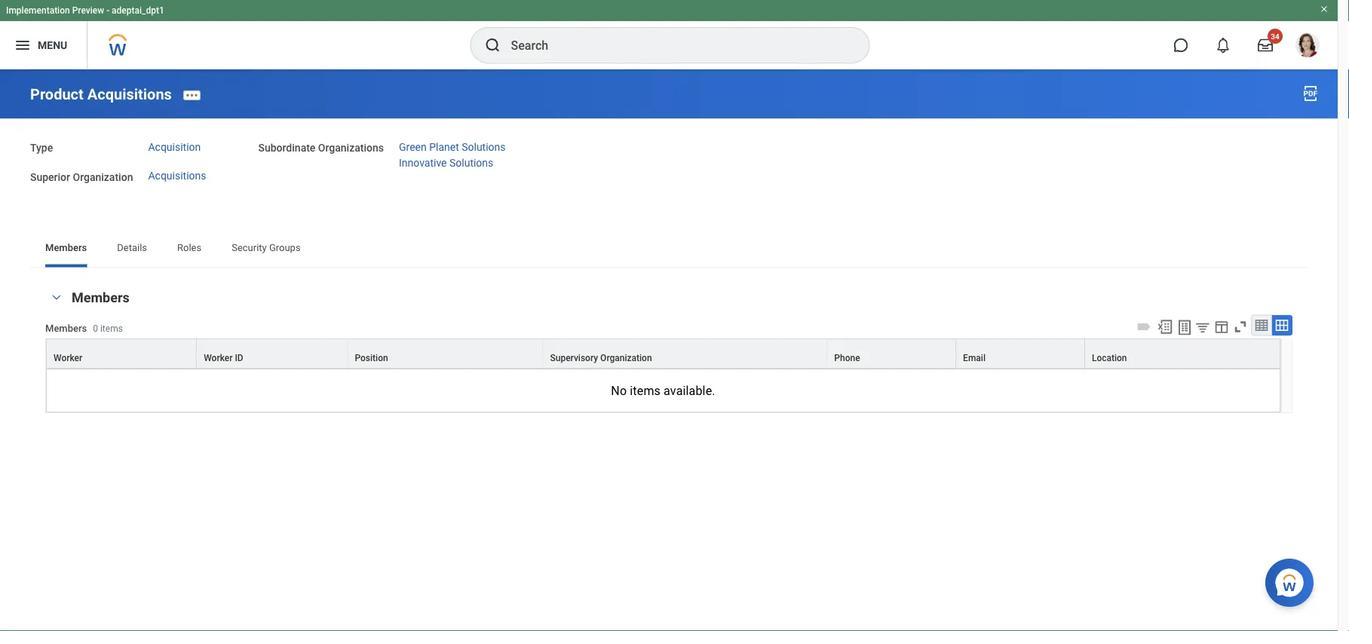 Task type: locate. For each thing, give the bounding box(es) containing it.
security
[[232, 242, 267, 254]]

supervisory organization button
[[543, 339, 827, 368]]

chevron down image
[[48, 292, 66, 303]]

1 vertical spatial organization
[[600, 353, 652, 363]]

2 worker from the left
[[204, 353, 233, 363]]

no items available.
[[611, 383, 715, 398]]

1 vertical spatial solutions
[[449, 157, 493, 169]]

0 horizontal spatial worker
[[54, 353, 82, 363]]

roles
[[177, 242, 201, 254]]

worker for worker
[[54, 353, 82, 363]]

acquisitions up acquisition
[[87, 85, 172, 103]]

tab list
[[30, 231, 1308, 268]]

items right 0
[[100, 324, 123, 334]]

solutions right planet
[[462, 141, 506, 153]]

tab list containing members
[[30, 231, 1308, 268]]

worker left 'id'
[[204, 353, 233, 363]]

0 vertical spatial items
[[100, 324, 123, 334]]

members up 0
[[72, 290, 130, 306]]

superior organization
[[30, 171, 133, 184]]

position button
[[348, 339, 543, 368]]

items right no
[[630, 383, 661, 398]]

worker id button
[[197, 339, 347, 368]]

worker inside popup button
[[54, 353, 82, 363]]

justify image
[[14, 36, 32, 54]]

0 vertical spatial members
[[45, 242, 87, 254]]

tab list inside product acquisitions 'main content'
[[30, 231, 1308, 268]]

members left 0
[[45, 323, 87, 334]]

members up chevron down 'icon'
[[45, 242, 87, 254]]

green
[[399, 141, 427, 153]]

1 horizontal spatial worker
[[204, 353, 233, 363]]

no
[[611, 383, 627, 398]]

0 vertical spatial organization
[[73, 171, 133, 184]]

Search Workday  search field
[[511, 29, 838, 62]]

members group
[[45, 289, 1293, 413]]

items
[[100, 324, 123, 334], [630, 383, 661, 398]]

acquisition link
[[148, 141, 201, 153]]

1 horizontal spatial organization
[[600, 353, 652, 363]]

row inside members group
[[46, 338, 1281, 369]]

members 0 items
[[45, 323, 123, 334]]

solutions down green planet solutions
[[449, 157, 493, 169]]

position
[[355, 353, 388, 363]]

worker down members 0 items
[[54, 353, 82, 363]]

green planet solutions link
[[399, 141, 506, 153]]

organization
[[73, 171, 133, 184], [600, 353, 652, 363]]

planet
[[429, 141, 459, 153]]

0 horizontal spatial items
[[100, 324, 123, 334]]

organization up no
[[600, 353, 652, 363]]

menu
[[38, 39, 67, 51]]

1 vertical spatial items
[[630, 383, 661, 398]]

0
[[93, 324, 98, 334]]

subordinate
[[258, 142, 316, 154]]

menu button
[[0, 21, 87, 69]]

table image
[[1254, 318, 1269, 333]]

adeptai_dpt1
[[112, 5, 164, 16]]

innovative solutions
[[399, 157, 493, 169]]

supervisory
[[550, 353, 598, 363]]

1 worker from the left
[[54, 353, 82, 363]]

toolbar
[[1134, 315, 1293, 338]]

fullscreen image
[[1232, 319, 1249, 335]]

superior
[[30, 171, 70, 184]]

row containing worker
[[46, 338, 1281, 369]]

organization for supervisory organization
[[600, 353, 652, 363]]

type
[[30, 142, 53, 154]]

acquisitions down the "acquisition" link
[[148, 170, 206, 182]]

id
[[235, 353, 243, 363]]

-
[[106, 5, 109, 16]]

implementation preview -   adeptai_dpt1
[[6, 5, 164, 16]]

organization right superior
[[73, 171, 133, 184]]

members
[[45, 242, 87, 254], [72, 290, 130, 306], [45, 323, 87, 334]]

0 vertical spatial solutions
[[462, 141, 506, 153]]

toolbar inside members group
[[1134, 315, 1293, 338]]

select to filter grid data image
[[1195, 320, 1211, 335]]

acquisition
[[148, 141, 201, 153]]

implementation
[[6, 5, 70, 16]]

worker inside 'popup button'
[[204, 353, 233, 363]]

organization inside "popup button"
[[600, 353, 652, 363]]

worker
[[54, 353, 82, 363], [204, 353, 233, 363]]

worker id
[[204, 353, 243, 363]]

product acquisitions main content
[[0, 69, 1338, 481]]

groups
[[269, 242, 301, 254]]

acquisitions
[[87, 85, 172, 103], [148, 170, 206, 182]]

acquisitions link
[[148, 170, 206, 182]]

row
[[46, 338, 1281, 369]]

click to view/edit grid preferences image
[[1213, 319, 1230, 335]]

0 horizontal spatial organization
[[73, 171, 133, 184]]

solutions
[[462, 141, 506, 153], [449, 157, 493, 169]]

subordinate organizations
[[258, 142, 384, 154]]



Task type: vqa. For each thing, say whether or not it's contained in the screenshot.
bottom Members
yes



Task type: describe. For each thing, give the bounding box(es) containing it.
34
[[1271, 32, 1280, 41]]

1 vertical spatial members
[[72, 290, 130, 306]]

phone
[[834, 353, 860, 363]]

organization for superior organization
[[73, 171, 133, 184]]

available.
[[664, 383, 715, 398]]

preview
[[72, 5, 104, 16]]

product
[[30, 85, 84, 103]]

2 vertical spatial members
[[45, 323, 87, 334]]

worker button
[[47, 339, 196, 368]]

green planet solutions
[[399, 141, 506, 153]]

product acquisitions link
[[30, 85, 172, 103]]

no items available to be tagged image
[[1136, 319, 1152, 335]]

phone button
[[828, 339, 956, 368]]

items selected list
[[399, 141, 531, 169]]

supervisory organization
[[550, 353, 652, 363]]

notifications large image
[[1216, 38, 1231, 53]]

export to worksheets image
[[1176, 319, 1194, 337]]

inbox large image
[[1258, 38, 1273, 53]]

1 vertical spatial acquisitions
[[148, 170, 206, 182]]

0 vertical spatial acquisitions
[[87, 85, 172, 103]]

expand table image
[[1275, 318, 1290, 333]]

menu banner
[[0, 0, 1338, 69]]

location button
[[1085, 339, 1280, 368]]

innovative
[[399, 157, 447, 169]]

details
[[117, 242, 147, 254]]

1 horizontal spatial items
[[630, 383, 661, 398]]

organizations
[[318, 142, 384, 154]]

view printable version (pdf) image
[[1302, 84, 1320, 103]]

email button
[[956, 339, 1084, 368]]

items inside members 0 items
[[100, 324, 123, 334]]

email
[[963, 353, 986, 363]]

search image
[[484, 36, 502, 54]]

members button
[[72, 290, 130, 306]]

34 button
[[1249, 29, 1283, 62]]

location
[[1092, 353, 1127, 363]]

worker for worker id
[[204, 353, 233, 363]]

innovative solutions link
[[399, 157, 493, 169]]

export to excel image
[[1157, 319, 1174, 335]]

close environment banner image
[[1320, 5, 1329, 14]]

profile logan mcneil image
[[1296, 33, 1320, 60]]

security groups
[[232, 242, 301, 254]]

product acquisitions
[[30, 85, 172, 103]]



